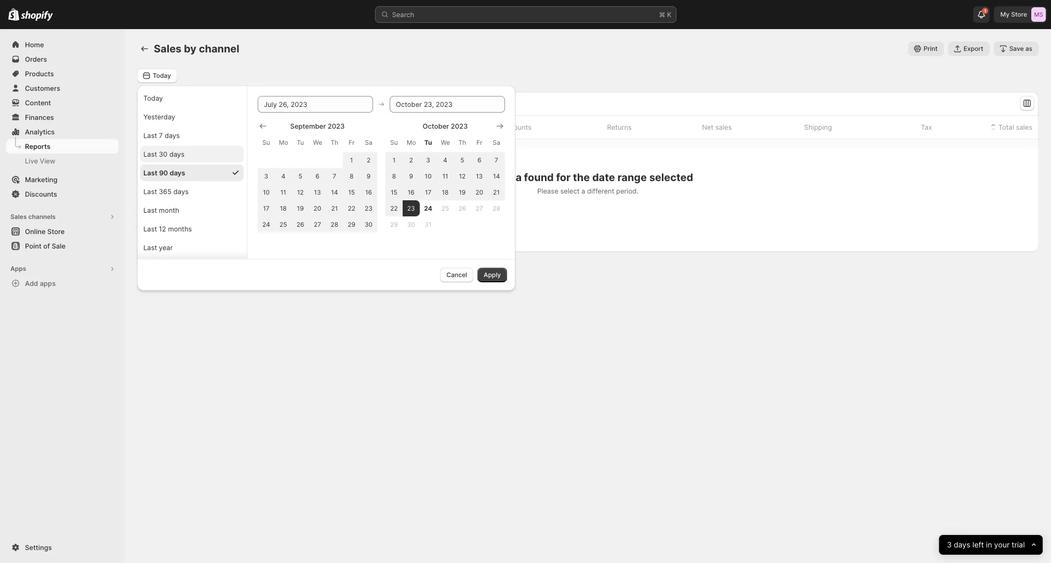 Task type: describe. For each thing, give the bounding box(es) containing it.
th for september 2023
[[331, 139, 338, 147]]

0 horizontal spatial 14
[[331, 189, 338, 196]]

k
[[667, 10, 672, 19]]

1 8 from the left
[[350, 173, 354, 180]]

last 30 days
[[143, 150, 185, 158]]

0 horizontal spatial 21 button
[[326, 201, 343, 217]]

11 for 11 button to the left
[[280, 189, 286, 196]]

wednesday element for september
[[309, 134, 326, 152]]

0 horizontal spatial shopify image
[[8, 8, 19, 21]]

27 for right 27 button
[[476, 205, 483, 213]]

total sales
[[999, 123, 1033, 131]]

0 horizontal spatial 26 button
[[292, 217, 309, 233]]

29 for first the 29 button
[[348, 221, 355, 229]]

different
[[587, 187, 614, 195]]

months
[[168, 225, 192, 233]]

mo for october
[[407, 139, 416, 147]]

0 horizontal spatial 3 button
[[258, 168, 275, 184]]

orders inside button
[[310, 123, 331, 131]]

2 horizontal spatial 12
[[459, 173, 466, 180]]

online store
[[25, 228, 65, 236]]

1 horizontal spatial 20 button
[[471, 184, 488, 201]]

1 horizontal spatial 5 button
[[454, 152, 471, 168]]

1 horizontal spatial 3 button
[[420, 152, 437, 168]]

1 horizontal spatial 26 button
[[454, 201, 471, 217]]

tu for september
[[297, 139, 304, 147]]

1 horizontal spatial 27 button
[[471, 201, 488, 217]]

print button
[[908, 42, 944, 56]]

store for my store
[[1011, 10, 1027, 18]]

returns
[[607, 123, 632, 131]]

1 horizontal spatial 30
[[365, 221, 373, 229]]

2 9 button from the left
[[403, 168, 420, 184]]

0 vertical spatial 19
[[459, 189, 466, 196]]

apply
[[484, 271, 501, 279]]

analytics link
[[6, 125, 118, 139]]

print
[[924, 45, 938, 52]]

gross sales button
[[383, 117, 433, 137]]

my
[[1001, 10, 1010, 18]]

reports link
[[6, 139, 118, 154]]

friday element for september 2023
[[343, 134, 360, 152]]

1 horizontal spatial 24
[[424, 205, 432, 213]]

sales for total sales
[[1016, 123, 1033, 131]]

25 for the right 25 button
[[442, 205, 449, 213]]

selected
[[649, 171, 693, 184]]

1 horizontal spatial 21 button
[[488, 184, 505, 201]]

live view link
[[6, 154, 118, 168]]

by
[[184, 43, 196, 55]]

days inside dropdown button
[[954, 541, 971, 550]]

orders button
[[298, 117, 333, 137]]

saturday element for september 2023
[[360, 134, 377, 152]]

1 horizontal spatial 24 button
[[420, 201, 437, 217]]

1 horizontal spatial 7
[[333, 173, 336, 180]]

last 90 days
[[143, 169, 185, 177]]

tax
[[921, 123, 932, 131]]

view
[[40, 157, 55, 165]]

0 horizontal spatial 5 button
[[292, 168, 309, 184]]

we for september
[[313, 139, 322, 147]]

0 horizontal spatial 7 button
[[326, 168, 343, 184]]

2 16 button from the left
[[403, 184, 420, 201]]

2 for 1st 2 button
[[367, 156, 371, 164]]

12 inside button
[[159, 225, 166, 233]]

su for october
[[390, 139, 398, 147]]

add apps
[[25, 280, 56, 288]]

last 12 months button
[[140, 221, 244, 237]]

17 for left 17 button
[[263, 205, 270, 213]]

found
[[524, 171, 554, 184]]

1 horizontal spatial 6 button
[[471, 152, 488, 168]]

20 for the leftmost 20 button
[[314, 205, 321, 213]]

0 horizontal spatial 17 button
[[258, 201, 275, 217]]

90
[[159, 169, 168, 177]]

save
[[1009, 45, 1024, 52]]

apps button
[[6, 262, 118, 276]]

grid containing october
[[386, 121, 505, 233]]

total
[[999, 123, 1014, 131]]

1 9 button from the left
[[360, 168, 377, 184]]

2 30 button from the left
[[403, 217, 420, 233]]

0 horizontal spatial 25 button
[[275, 217, 292, 233]]

0 horizontal spatial 3
[[264, 173, 268, 180]]

channels
[[28, 213, 56, 221]]

orders link
[[6, 52, 118, 67]]

cancel button
[[440, 268, 473, 283]]

last 7 days
[[143, 131, 180, 140]]

31
[[425, 221, 432, 229]]

last for last 30 days
[[143, 150, 157, 158]]

3 days left in your trial button
[[939, 536, 1043, 555]]

0 horizontal spatial 18 button
[[275, 201, 292, 217]]

store for online store
[[47, 228, 65, 236]]

1 horizontal spatial 18 button
[[437, 184, 454, 201]]

channel inside button
[[163, 123, 188, 131]]

month
[[159, 206, 179, 215]]

1 horizontal spatial 5
[[460, 156, 464, 164]]

add
[[25, 280, 38, 288]]

1 horizontal spatial 17 button
[[420, 184, 437, 201]]

0 horizontal spatial 11 button
[[275, 184, 292, 201]]

your
[[994, 541, 1010, 550]]

online store button
[[0, 224, 125, 239]]

16 for second 16 button from the left
[[408, 189, 415, 196]]

1 horizontal spatial 13
[[476, 173, 483, 180]]

0 horizontal spatial 14 button
[[326, 184, 343, 201]]

23 for 1st 23 button from the left
[[365, 205, 373, 213]]

last 30 days button
[[140, 146, 244, 163]]

point of sale
[[25, 242, 65, 250]]

products
[[25, 70, 54, 78]]

marketing
[[25, 176, 57, 184]]

add apps button
[[6, 276, 118, 291]]

1 horizontal spatial 12 button
[[454, 168, 471, 184]]

0 horizontal spatial 24 button
[[258, 217, 275, 233]]

2 29 button from the left
[[386, 217, 403, 233]]

1 horizontal spatial 12
[[297, 189, 304, 196]]

1 horizontal spatial 11 button
[[437, 168, 454, 184]]

content link
[[6, 96, 118, 110]]

september 2023
[[290, 122, 345, 130]]

th for october 2023
[[459, 139, 466, 147]]

october 2023
[[423, 122, 468, 130]]

apps
[[10, 265, 26, 273]]

0 horizontal spatial 27 button
[[309, 217, 326, 233]]

october
[[423, 122, 449, 130]]

2 horizontal spatial 30
[[407, 221, 415, 229]]

name
[[189, 123, 207, 131]]

20 for the right 20 button
[[476, 189, 483, 196]]

reports
[[25, 142, 50, 151]]

2 for second 2 button from left
[[409, 156, 413, 164]]

gross
[[395, 123, 413, 131]]

products link
[[6, 67, 118, 81]]

monday element for october
[[403, 134, 420, 152]]

marketing link
[[6, 173, 118, 187]]

2023 for september 2023
[[328, 122, 345, 130]]

last month
[[143, 206, 179, 215]]

1 vertical spatial 24
[[262, 221, 270, 229]]

4 for the left 4 button
[[281, 173, 285, 180]]

1 vertical spatial 7
[[495, 156, 498, 164]]

last 12 months
[[143, 225, 192, 233]]

returns button
[[595, 117, 633, 137]]

10 for the leftmost 10 button
[[263, 189, 270, 196]]

22 for first 22 button from the left
[[348, 205, 355, 213]]

4 for rightmost 4 button
[[443, 156, 447, 164]]

tuesday element for october 2023
[[420, 134, 437, 152]]

sales channels button
[[6, 210, 118, 224]]

0 horizontal spatial 6 button
[[309, 168, 326, 184]]

1 15 button from the left
[[343, 184, 360, 201]]

customers
[[25, 84, 60, 92]]

thursday element for september 2023
[[326, 134, 343, 152]]

0 horizontal spatial 28 button
[[326, 217, 343, 233]]

my store
[[1001, 10, 1027, 18]]

discounts button
[[488, 117, 533, 137]]

settings link
[[6, 541, 118, 555]]

grid containing september
[[258, 121, 377, 233]]

1 for 1st 1 button from right
[[393, 156, 396, 164]]

total sales button
[[987, 117, 1034, 137]]

as
[[1026, 45, 1033, 52]]

1 vertical spatial 5
[[299, 173, 302, 180]]

0 vertical spatial channel
[[199, 43, 239, 55]]

online store link
[[6, 224, 118, 239]]

26 for 26 button to the right
[[459, 205, 466, 213]]

1 horizontal spatial 19 button
[[454, 184, 471, 201]]

1 horizontal spatial 28 button
[[488, 201, 505, 217]]

fr for september 2023
[[349, 139, 355, 147]]

sales channel name button
[[142, 117, 219, 137]]

sales channel name
[[143, 123, 207, 131]]

0 horizontal spatial 13
[[314, 189, 321, 196]]

yesterday
[[143, 113, 175, 121]]

0 horizontal spatial 13 button
[[309, 184, 326, 201]]

last year
[[143, 244, 173, 252]]

select
[[560, 187, 580, 195]]

1 horizontal spatial shopify image
[[21, 11, 53, 21]]

last 90 days button
[[140, 165, 244, 181]]

30 inside button
[[159, 150, 167, 158]]

17 for rightmost 17 button
[[425, 189, 431, 196]]

last 365 days
[[143, 188, 189, 196]]

0 horizontal spatial discounts
[[25, 190, 57, 199]]

point of sale link
[[6, 239, 118, 254]]

home link
[[6, 37, 118, 52]]

1 horizontal spatial 14
[[493, 173, 500, 180]]

11 for the rightmost 11 button
[[442, 173, 448, 180]]

1 horizontal spatial 14 button
[[488, 168, 505, 184]]

today button
[[140, 90, 244, 107]]

2 9 from the left
[[409, 173, 413, 180]]

0 horizontal spatial 20 button
[[309, 201, 326, 217]]

please
[[537, 187, 558, 195]]

23 for 1st 23 button from right
[[407, 205, 415, 213]]

point
[[25, 242, 42, 250]]

0 horizontal spatial 12 button
[[292, 184, 309, 201]]

period.
[[616, 187, 639, 195]]

trial
[[1012, 541, 1025, 550]]

sunday element for september
[[258, 134, 275, 152]]

tax button
[[909, 117, 934, 137]]

1 22 button from the left
[[343, 201, 360, 217]]



Task type: vqa. For each thing, say whether or not it's contained in the screenshot.


Task type: locate. For each thing, give the bounding box(es) containing it.
sales inside sales channels button
[[10, 213, 27, 221]]

2 vertical spatial 12
[[159, 225, 166, 233]]

19 button
[[454, 184, 471, 201], [292, 201, 309, 217]]

13
[[476, 173, 483, 180], [314, 189, 321, 196]]

no
[[483, 171, 497, 184]]

3 last from the top
[[143, 169, 157, 177]]

5 last from the top
[[143, 206, 157, 215]]

7 inside button
[[159, 131, 163, 140]]

0 horizontal spatial 2 button
[[360, 152, 377, 168]]

10 for rightmost 10 button
[[425, 173, 432, 180]]

1 horizontal spatial 29
[[390, 221, 398, 229]]

1
[[984, 8, 987, 14], [350, 156, 353, 164], [393, 156, 396, 164]]

2 8 from the left
[[392, 173, 396, 180]]

su for september
[[262, 139, 270, 147]]

days left left
[[954, 541, 971, 550]]

1 horizontal spatial sales
[[716, 123, 732, 131]]

for
[[556, 171, 571, 184]]

in
[[986, 541, 992, 550]]

0 horizontal spatial sa
[[365, 139, 372, 147]]

today button
[[137, 69, 177, 83]]

2 last from the top
[[143, 150, 157, 158]]

2023 right the october on the left of page
[[451, 122, 468, 130]]

18 for the left 18 button
[[280, 205, 287, 213]]

0 horizontal spatial monday element
[[275, 134, 292, 152]]

store inside 'link'
[[47, 228, 65, 236]]

0 horizontal spatial saturday element
[[360, 134, 377, 152]]

1 vertical spatial 4
[[281, 173, 285, 180]]

10
[[425, 173, 432, 180], [263, 189, 270, 196]]

sales for net sales
[[716, 123, 732, 131]]

0 horizontal spatial mo
[[279, 139, 288, 147]]

0 vertical spatial 11
[[442, 173, 448, 180]]

1 horizontal spatial 26
[[459, 205, 466, 213]]

we for october
[[441, 139, 450, 147]]

6 last from the top
[[143, 225, 157, 233]]

2 23 button from the left
[[403, 201, 420, 217]]

0 vertical spatial 3
[[426, 156, 430, 164]]

thursday element down september 2023
[[326, 134, 343, 152]]

2 wednesday element from the left
[[437, 134, 454, 152]]

store right my
[[1011, 10, 1027, 18]]

1 grid from the left
[[258, 121, 377, 233]]

tuesday element for september 2023
[[292, 134, 309, 152]]

1 sales from the left
[[415, 123, 431, 131]]

2023
[[328, 122, 345, 130], [451, 122, 468, 130]]

0 horizontal spatial th
[[331, 139, 338, 147]]

discounts down marketing
[[25, 190, 57, 199]]

live
[[25, 157, 38, 165]]

28 for right "28" button
[[493, 205, 500, 213]]

22 button
[[343, 201, 360, 217], [386, 201, 403, 217]]

5 down september
[[299, 173, 302, 180]]

13 button
[[471, 168, 488, 184], [309, 184, 326, 201]]

1 horizontal spatial 6
[[477, 156, 481, 164]]

thursday element for october 2023
[[454, 134, 471, 152]]

tuesday element
[[292, 134, 309, 152], [420, 134, 437, 152]]

tu for october
[[424, 139, 432, 147]]

1 su from the left
[[262, 139, 270, 147]]

sales right gross
[[415, 123, 431, 131]]

0 horizontal spatial 2
[[367, 156, 371, 164]]

12
[[459, 173, 466, 180], [297, 189, 304, 196], [159, 225, 166, 233]]

2 23 from the left
[[407, 205, 415, 213]]

saturday element up 'no'
[[488, 134, 505, 152]]

sales for sales channels
[[10, 213, 27, 221]]

1 horizontal spatial 30 button
[[403, 217, 420, 233]]

1 29 button from the left
[[343, 217, 360, 233]]

1 horizontal spatial 29 button
[[386, 217, 403, 233]]

0 horizontal spatial 16
[[365, 189, 372, 196]]

discounts inside "button"
[[500, 123, 532, 131]]

tuesday element down the october on the left of page
[[420, 134, 437, 152]]

last for last year
[[143, 244, 157, 252]]

1 button
[[343, 152, 360, 168], [386, 152, 403, 168]]

24 button
[[420, 201, 437, 217], [258, 217, 275, 233]]

2 friday element from the left
[[471, 134, 488, 152]]

YYYY-MM-DD text field
[[258, 96, 373, 113], [390, 96, 505, 113]]

0 vertical spatial orders
[[25, 55, 47, 63]]

1 horizontal spatial yyyy-mm-dd text field
[[390, 96, 505, 113]]

sales right 'net'
[[716, 123, 732, 131]]

days for last 365 days
[[173, 188, 189, 196]]

net sales button
[[690, 117, 734, 137]]

monday element for september
[[275, 134, 292, 152]]

1 horizontal spatial 19
[[459, 189, 466, 196]]

1 horizontal spatial 27
[[476, 205, 483, 213]]

0 vertical spatial 24
[[424, 205, 432, 213]]

friday element left the discounts "button"
[[471, 134, 488, 152]]

1 saturday element from the left
[[360, 134, 377, 152]]

8
[[350, 173, 354, 180], [392, 173, 396, 180]]

1 horizontal spatial 23 button
[[403, 201, 420, 217]]

shopify image
[[8, 8, 19, 21], [21, 11, 53, 21]]

sales for sales channel name
[[143, 123, 161, 131]]

1 horizontal spatial 22
[[390, 205, 398, 213]]

apply button
[[478, 268, 507, 283]]

channel down yesterday
[[163, 123, 188, 131]]

1 horizontal spatial 1 button
[[386, 152, 403, 168]]

settings
[[25, 544, 52, 552]]

we down orders button
[[313, 139, 322, 147]]

0 horizontal spatial 29
[[348, 221, 355, 229]]

0 horizontal spatial 7
[[159, 131, 163, 140]]

days for last 90 days
[[170, 169, 185, 177]]

30 button
[[360, 217, 377, 233], [403, 217, 420, 233]]

2 2 from the left
[[409, 156, 413, 164]]

store up sale
[[47, 228, 65, 236]]

monday element
[[275, 134, 292, 152], [403, 134, 420, 152]]

1 horizontal spatial 21
[[493, 189, 500, 196]]

1 monday element from the left
[[275, 134, 292, 152]]

sunday element for october
[[386, 134, 403, 152]]

2 15 button from the left
[[386, 184, 403, 201]]

1 horizontal spatial saturday element
[[488, 134, 505, 152]]

cancel
[[447, 271, 467, 279]]

2 fr from the left
[[476, 139, 482, 147]]

30
[[159, 150, 167, 158], [365, 221, 373, 229], [407, 221, 415, 229]]

1 horizontal spatial we
[[441, 139, 450, 147]]

left
[[973, 541, 984, 550]]

2 22 from the left
[[390, 205, 398, 213]]

2 8 button from the left
[[386, 168, 403, 184]]

0 horizontal spatial store
[[47, 228, 65, 236]]

point of sale button
[[0, 239, 125, 254]]

2 sales from the left
[[716, 123, 732, 131]]

sunday element left orders button
[[258, 134, 275, 152]]

⌘
[[659, 10, 665, 19]]

1 sunday element from the left
[[258, 134, 275, 152]]

2 saturday element from the left
[[488, 134, 505, 152]]

last month button
[[140, 202, 244, 219]]

today up yesterday
[[143, 94, 163, 102]]

saturday element for october 2023
[[488, 134, 505, 152]]

0 vertical spatial 20
[[476, 189, 483, 196]]

1 tu from the left
[[297, 139, 304, 147]]

0 vertical spatial discounts
[[500, 123, 532, 131]]

26 for leftmost 26 button
[[297, 221, 304, 229]]

last inside button
[[143, 206, 157, 215]]

thursday element down october 2023
[[454, 134, 471, 152]]

days up last 30 days
[[165, 131, 180, 140]]

of
[[43, 242, 50, 250]]

analytics
[[25, 128, 55, 136]]

22 for second 22 button
[[390, 205, 398, 213]]

2 we from the left
[[441, 139, 450, 147]]

last
[[143, 131, 157, 140], [143, 150, 157, 158], [143, 169, 157, 177], [143, 188, 157, 196], [143, 206, 157, 215], [143, 225, 157, 233], [143, 244, 157, 252]]

0 horizontal spatial 1 button
[[343, 152, 360, 168]]

mo for september
[[279, 139, 288, 147]]

1 horizontal spatial 10 button
[[420, 168, 437, 184]]

2 monday element from the left
[[403, 134, 420, 152]]

5 button down october 2023
[[454, 152, 471, 168]]

1 thursday element from the left
[[326, 134, 343, 152]]

5 down october 2023
[[460, 156, 464, 164]]

9
[[367, 173, 371, 180], [409, 173, 413, 180]]

27 for leftmost 27 button
[[314, 221, 321, 229]]

1 inside dropdown button
[[984, 8, 987, 14]]

sunday element down gross
[[386, 134, 403, 152]]

no data found for the date range selected please select a different period.
[[483, 171, 693, 195]]

0 horizontal spatial orders
[[25, 55, 47, 63]]

last for last 365 days
[[143, 188, 157, 196]]

discounts link
[[6, 187, 118, 202]]

1 23 button from the left
[[360, 201, 377, 217]]

2 1 button from the left
[[386, 152, 403, 168]]

1 horizontal spatial 2023
[[451, 122, 468, 130]]

last for last 90 days
[[143, 169, 157, 177]]

today up today button
[[153, 72, 171, 80]]

1 2 from the left
[[367, 156, 371, 164]]

sales left 'by'
[[154, 43, 182, 55]]

0 horizontal spatial 24
[[262, 221, 270, 229]]

last up last year
[[143, 225, 157, 233]]

we
[[313, 139, 322, 147], [441, 139, 450, 147]]

0 horizontal spatial 28
[[331, 221, 338, 229]]

sales
[[415, 123, 431, 131], [716, 123, 732, 131], [1016, 123, 1033, 131]]

7
[[159, 131, 163, 140], [495, 156, 498, 164], [333, 173, 336, 180]]

th down october 2023
[[459, 139, 466, 147]]

21 for 21 button to the left
[[331, 205, 338, 213]]

1 2 button from the left
[[360, 152, 377, 168]]

11 button
[[437, 168, 454, 184], [275, 184, 292, 201]]

tu
[[297, 139, 304, 147], [424, 139, 432, 147]]

6 for leftmost 6 button
[[316, 173, 319, 180]]

2 sa from the left
[[493, 139, 500, 147]]

1 friday element from the left
[[343, 134, 360, 152]]

last left year
[[143, 244, 157, 252]]

export
[[964, 45, 983, 52]]

1 vertical spatial 17
[[263, 205, 270, 213]]

0 horizontal spatial tu
[[297, 139, 304, 147]]

1 horizontal spatial 20
[[476, 189, 483, 196]]

wednesday element down september 2023
[[309, 134, 326, 152]]

2 22 button from the left
[[386, 201, 403, 217]]

29
[[348, 221, 355, 229], [390, 221, 398, 229]]

last for last month
[[143, 206, 157, 215]]

2 grid from the left
[[386, 121, 505, 233]]

yesterday button
[[140, 109, 244, 125]]

1 vertical spatial sales
[[143, 123, 161, 131]]

17
[[425, 189, 431, 196], [263, 205, 270, 213]]

online
[[25, 228, 46, 236]]

0 horizontal spatial 5
[[299, 173, 302, 180]]

1 horizontal spatial 2 button
[[403, 152, 420, 168]]

6 button up 'no'
[[471, 152, 488, 168]]

th
[[331, 139, 338, 147], [459, 139, 466, 147]]

2023 for october 2023
[[451, 122, 468, 130]]

1 horizontal spatial 7 button
[[488, 152, 505, 168]]

0 horizontal spatial channel
[[163, 123, 188, 131]]

1 button down september 2023
[[343, 152, 360, 168]]

3 inside dropdown button
[[947, 541, 952, 550]]

21 for 21 button to the right
[[493, 189, 500, 196]]

29 for 1st the 29 button from right
[[390, 221, 398, 229]]

apps
[[40, 280, 56, 288]]

thursday element
[[326, 134, 343, 152], [454, 134, 471, 152]]

1 fr from the left
[[349, 139, 355, 147]]

2 2023 from the left
[[451, 122, 468, 130]]

1 tuesday element from the left
[[292, 134, 309, 152]]

monday element down gross sales
[[403, 134, 420, 152]]

1 1 button from the left
[[343, 152, 360, 168]]

26
[[459, 205, 466, 213], [297, 221, 304, 229]]

0 horizontal spatial 25
[[280, 221, 287, 229]]

grid
[[258, 121, 377, 233], [386, 121, 505, 233]]

0 horizontal spatial 29 button
[[343, 217, 360, 233]]

⌘ k
[[659, 10, 672, 19]]

1 2023 from the left
[[328, 122, 345, 130]]

saturday element
[[360, 134, 377, 152], [488, 134, 505, 152]]

sales inside sales channel name button
[[143, 123, 161, 131]]

2 tu from the left
[[424, 139, 432, 147]]

18
[[442, 189, 449, 196], [280, 205, 287, 213]]

1 23 from the left
[[365, 205, 373, 213]]

1 mo from the left
[[279, 139, 288, 147]]

last left 365
[[143, 188, 157, 196]]

1 horizontal spatial channel
[[199, 43, 239, 55]]

sales right "total"
[[1016, 123, 1033, 131]]

last year button
[[140, 240, 244, 256]]

sales down yesterday
[[143, 123, 161, 131]]

friday element
[[343, 134, 360, 152], [471, 134, 488, 152]]

25
[[442, 205, 449, 213], [280, 221, 287, 229]]

1 horizontal spatial friday element
[[471, 134, 488, 152]]

0 horizontal spatial 23 button
[[360, 201, 377, 217]]

my store image
[[1031, 7, 1046, 22]]

last left month
[[143, 206, 157, 215]]

12 button
[[454, 168, 471, 184], [292, 184, 309, 201]]

2 tuesday element from the left
[[420, 134, 437, 152]]

today inside button
[[143, 94, 163, 102]]

1 horizontal spatial discounts
[[500, 123, 532, 131]]

1 horizontal spatial 4 button
[[437, 152, 454, 168]]

2 vertical spatial 7
[[333, 173, 336, 180]]

1 we from the left
[[313, 139, 322, 147]]

1 horizontal spatial su
[[390, 139, 398, 147]]

year
[[159, 244, 173, 252]]

sa for october 2023
[[493, 139, 500, 147]]

tuesday element down september
[[292, 134, 309, 152]]

fr
[[349, 139, 355, 147], [476, 139, 482, 147]]

last down last 7 days
[[143, 150, 157, 158]]

3 days left in your trial
[[947, 541, 1025, 550]]

0 horizontal spatial 1
[[350, 156, 353, 164]]

1 yyyy-mm-dd text field from the left
[[258, 96, 373, 113]]

days for last 30 days
[[169, 150, 185, 158]]

1 vertical spatial 11
[[280, 189, 286, 196]]

0 horizontal spatial 15 button
[[343, 184, 360, 201]]

0 vertical spatial 17
[[425, 189, 431, 196]]

3
[[426, 156, 430, 164], [264, 173, 268, 180], [947, 541, 952, 550]]

tu down september
[[297, 139, 304, 147]]

1 wednesday element from the left
[[309, 134, 326, 152]]

range
[[618, 171, 647, 184]]

2 horizontal spatial 1
[[984, 8, 987, 14]]

days up last 90 days
[[169, 150, 185, 158]]

28
[[493, 205, 500, 213], [331, 221, 338, 229]]

1 horizontal spatial 10
[[425, 173, 432, 180]]

1 15 from the left
[[348, 189, 355, 196]]

last 7 days button
[[140, 127, 244, 144]]

1 9 from the left
[[367, 173, 371, 180]]

save as button
[[994, 42, 1039, 56]]

last down yesterday
[[143, 131, 157, 140]]

last left "90"
[[143, 169, 157, 177]]

home
[[25, 41, 44, 49]]

2 su from the left
[[390, 139, 398, 147]]

16 for 2nd 16 button from right
[[365, 189, 372, 196]]

2 15 from the left
[[391, 189, 397, 196]]

sales
[[154, 43, 182, 55], [143, 123, 161, 131], [10, 213, 27, 221]]

days right 365
[[173, 188, 189, 196]]

su
[[262, 139, 270, 147], [390, 139, 398, 147]]

2 thursday element from the left
[[454, 134, 471, 152]]

1 22 from the left
[[348, 205, 355, 213]]

last for last 12 months
[[143, 225, 157, 233]]

today
[[153, 72, 171, 80], [143, 94, 163, 102]]

25 for the left 25 button
[[280, 221, 287, 229]]

today inside dropdown button
[[153, 72, 171, 80]]

sale
[[52, 242, 65, 250]]

sales up "online"
[[10, 213, 27, 221]]

date
[[592, 171, 615, 184]]

0 horizontal spatial 30 button
[[360, 217, 377, 233]]

0 horizontal spatial 10 button
[[258, 184, 275, 201]]

18 for 18 button to the right
[[442, 189, 449, 196]]

7 last from the top
[[143, 244, 157, 252]]

friday element down september 2023
[[343, 134, 360, 152]]

sales for sales by channel
[[154, 43, 182, 55]]

fr for october 2023
[[476, 139, 482, 147]]

1 th from the left
[[331, 139, 338, 147]]

2 mo from the left
[[407, 139, 416, 147]]

yyyy-mm-dd text field up september 2023
[[258, 96, 373, 113]]

4 last from the top
[[143, 188, 157, 196]]

monday element down september
[[275, 134, 292, 152]]

28 button
[[488, 201, 505, 217], [326, 217, 343, 233]]

1 horizontal spatial fr
[[476, 139, 482, 147]]

sunday element
[[258, 134, 275, 152], [386, 134, 403, 152]]

3 sales from the left
[[1016, 123, 1033, 131]]

0 horizontal spatial fr
[[349, 139, 355, 147]]

2
[[367, 156, 371, 164], [409, 156, 413, 164]]

0 vertical spatial 12
[[459, 173, 466, 180]]

1 button down gross
[[386, 152, 403, 168]]

th down september 2023
[[331, 139, 338, 147]]

0 horizontal spatial 19 button
[[292, 201, 309, 217]]

2 vertical spatial 3
[[947, 541, 952, 550]]

6 button down orders button
[[309, 168, 326, 184]]

2 2 button from the left
[[403, 152, 420, 168]]

1 vertical spatial 12
[[297, 189, 304, 196]]

finances
[[25, 113, 54, 122]]

15
[[348, 189, 355, 196], [391, 189, 397, 196]]

we down october 2023
[[441, 139, 450, 147]]

1 last from the top
[[143, 131, 157, 140]]

1 vertical spatial 14
[[331, 189, 338, 196]]

28 for "28" button to the left
[[331, 221, 338, 229]]

gross sales
[[395, 123, 431, 131]]

channel right 'by'
[[199, 43, 239, 55]]

live view
[[25, 157, 55, 165]]

1 vertical spatial 20
[[314, 205, 321, 213]]

5 button down september
[[292, 168, 309, 184]]

net sales
[[702, 123, 732, 131]]

1 sa from the left
[[365, 139, 372, 147]]

saturday element left gross sales button
[[360, 134, 377, 152]]

sales for gross sales
[[415, 123, 431, 131]]

1 for 1st 1 button
[[350, 156, 353, 164]]

1 horizontal spatial 16 button
[[403, 184, 420, 201]]

1 vertical spatial 28
[[331, 221, 338, 229]]

0 horizontal spatial 2023
[[328, 122, 345, 130]]

0 horizontal spatial yyyy-mm-dd text field
[[258, 96, 373, 113]]

days for last 7 days
[[165, 131, 180, 140]]

sa for september 2023
[[365, 139, 372, 147]]

1 horizontal spatial tu
[[424, 139, 432, 147]]

data
[[499, 171, 522, 184]]

discounts up data
[[500, 123, 532, 131]]

2 sunday element from the left
[[386, 134, 403, 152]]

1 16 button from the left
[[360, 184, 377, 201]]

2023 right september
[[328, 122, 345, 130]]

1 16 from the left
[[365, 189, 372, 196]]

1 horizontal spatial 25 button
[[437, 201, 454, 217]]

2 th from the left
[[459, 139, 466, 147]]

1 29 from the left
[[348, 221, 355, 229]]

0 horizontal spatial 4 button
[[275, 168, 292, 184]]

25 button
[[437, 201, 454, 217], [275, 217, 292, 233]]

0 horizontal spatial 22
[[348, 205, 355, 213]]

6 button
[[471, 152, 488, 168], [309, 168, 326, 184]]

tu down the october on the left of page
[[424, 139, 432, 147]]

wednesday element
[[309, 134, 326, 152], [437, 134, 454, 152]]

days right "90"
[[170, 169, 185, 177]]

0 horizontal spatial 19
[[297, 205, 304, 213]]

0 horizontal spatial grid
[[258, 121, 377, 233]]

1 horizontal spatial 3
[[426, 156, 430, 164]]

yyyy-mm-dd text field up october 2023
[[390, 96, 505, 113]]

1 vertical spatial 3
[[264, 173, 268, 180]]

last for last 7 days
[[143, 131, 157, 140]]

0 horizontal spatial we
[[313, 139, 322, 147]]

1 8 button from the left
[[343, 168, 360, 184]]

0 horizontal spatial 23
[[365, 205, 373, 213]]

2 29 from the left
[[390, 221, 398, 229]]

friday element for october 2023
[[471, 134, 488, 152]]

6 for the right 6 button
[[477, 156, 481, 164]]

2 16 from the left
[[408, 189, 415, 196]]

1 horizontal spatial 13 button
[[471, 168, 488, 184]]

0 horizontal spatial 8
[[350, 173, 354, 180]]

1 30 button from the left
[[360, 217, 377, 233]]

wednesday element for october
[[437, 134, 454, 152]]

wednesday element down october 2023
[[437, 134, 454, 152]]

2 horizontal spatial 3
[[947, 541, 952, 550]]

1 horizontal spatial 1
[[393, 156, 396, 164]]

23 button
[[360, 201, 377, 217], [403, 201, 420, 217]]

2 yyyy-mm-dd text field from the left
[[390, 96, 505, 113]]

0 vertical spatial 10
[[425, 173, 432, 180]]

2 button
[[360, 152, 377, 168], [403, 152, 420, 168]]

0 horizontal spatial 21
[[331, 205, 338, 213]]



